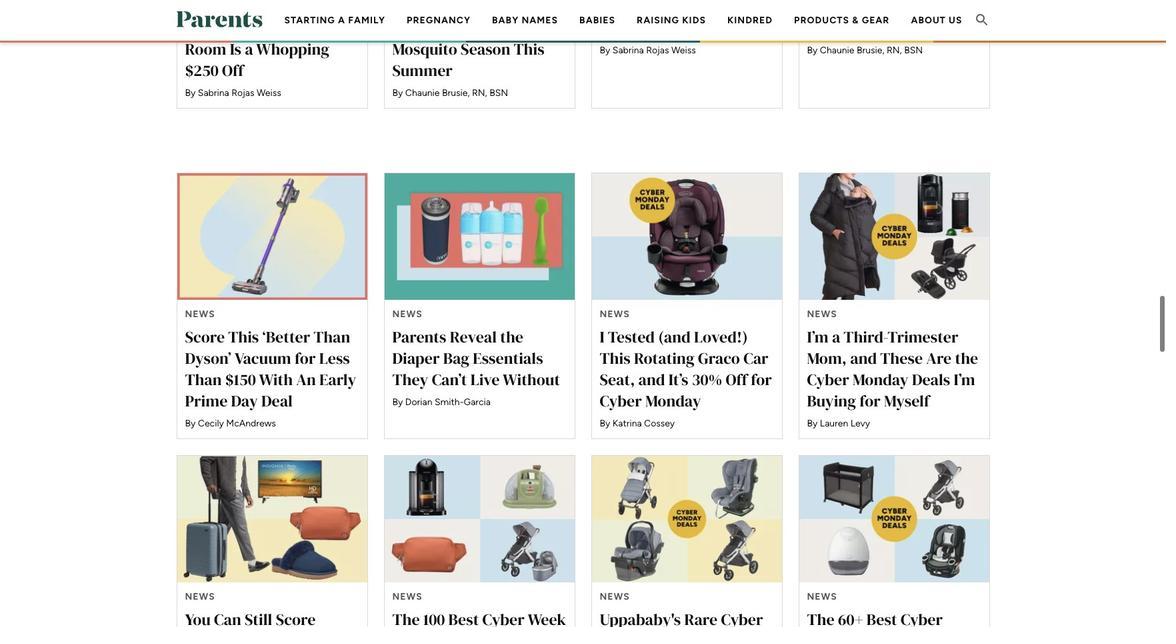 Task type: locate. For each thing, give the bounding box(es) containing it.
1 horizontal spatial cyber
[[807, 369, 849, 391]]

they
[[392, 369, 428, 391]]

this inside score this 'better than dyson' vacuum for less than $150 with an early prime day deal
[[228, 326, 259, 348]]

about
[[911, 15, 946, 26]]

rotating
[[634, 347, 694, 369]]

monday
[[853, 369, 909, 391], [645, 390, 701, 412]]

parents reveal the diaper bag essentials they can't live without link
[[384, 173, 575, 439]]

for
[[295, 347, 316, 369], [751, 369, 772, 391], [860, 390, 881, 412]]

for left "less"
[[295, 347, 316, 369]]

header navigation
[[274, 0, 973, 83]]

0 horizontal spatial a
[[338, 15, 345, 26]]

cyber inside i'm a third-trimester mom, and these are the cyber monday deals i'm buying for myself
[[807, 369, 849, 391]]

dyson'
[[185, 347, 231, 369]]

raising kids link
[[637, 15, 706, 26]]

a for family
[[338, 15, 345, 26]]

the right reveal
[[500, 326, 523, 348]]

i'm a third-trimester mom, and these are the cyber monday deals i'm buying for myself link
[[798, 173, 990, 439]]

1 horizontal spatial the
[[955, 347, 978, 369]]

0 horizontal spatial than
[[185, 369, 222, 391]]

1 horizontal spatial a
[[832, 326, 840, 348]]

parents reveal the diaper bag essentials they can't live without
[[392, 326, 560, 391]]

a left family on the top
[[338, 15, 345, 26]]

kindred link
[[727, 15, 773, 26]]

essentials
[[473, 347, 543, 369]]

0 horizontal spatial this
[[228, 326, 259, 348]]

the
[[500, 326, 523, 348], [955, 347, 978, 369]]

can't
[[432, 369, 467, 391]]

0 vertical spatial than
[[314, 326, 350, 348]]

baby names link
[[492, 15, 558, 26]]

1 horizontal spatial monday
[[853, 369, 909, 391]]

1 horizontal spatial than
[[314, 326, 350, 348]]

bag
[[443, 347, 469, 369]]

1 horizontal spatial for
[[751, 369, 772, 391]]

this
[[228, 326, 259, 348], [600, 347, 630, 369]]

and inside i tested (and loved!) this rotating graco car seat, and it's 30% off for cyber monday
[[638, 369, 665, 391]]

for right off
[[751, 369, 772, 391]]

and
[[850, 347, 877, 369], [638, 369, 665, 391]]

early
[[319, 369, 356, 391]]

0 horizontal spatial for
[[295, 347, 316, 369]]

the inside parents reveal the diaper bag essentials they can't live without
[[500, 326, 523, 348]]

the right are
[[955, 347, 978, 369]]

and left it's
[[638, 369, 665, 391]]

a inside i'm a third-trimester mom, and these are the cyber monday deals i'm buying for myself
[[832, 326, 840, 348]]

than left $150
[[185, 369, 222, 391]]

monday down rotating
[[645, 390, 701, 412]]

cyber down third- at the right bottom of page
[[807, 369, 849, 391]]

0 horizontal spatial and
[[638, 369, 665, 391]]

i tested (and loved!) this rotating graco car seat, and it's 30% off for cyber monday
[[600, 326, 772, 412]]

cyber
[[807, 369, 849, 391], [600, 390, 642, 412]]

diaper
[[392, 347, 440, 369]]

tested
[[608, 326, 655, 348]]

for left myself
[[860, 390, 881, 412]]

score this 'better than dyson' vacuum for less than $150 with an early prime day deal
[[185, 326, 356, 412]]

i'm right are
[[954, 369, 975, 391]]

these
[[880, 347, 923, 369]]

0 horizontal spatial i'm
[[807, 326, 829, 348]]

products
[[794, 15, 849, 26]]

raising kids
[[637, 15, 706, 26]]

with
[[259, 369, 293, 391]]

babies
[[579, 15, 615, 26]]

0 horizontal spatial monday
[[645, 390, 701, 412]]

vacuum
[[234, 347, 291, 369]]

1 horizontal spatial this
[[600, 347, 630, 369]]

loved!)
[[694, 326, 748, 348]]

i
[[600, 326, 605, 348]]

a for third-
[[832, 326, 840, 348]]

i'm
[[807, 326, 829, 348], [954, 369, 975, 391]]

0 horizontal spatial cyber
[[600, 390, 642, 412]]

2 horizontal spatial for
[[860, 390, 881, 412]]

1 vertical spatial i'm
[[954, 369, 975, 391]]

i'm left third- at the right bottom of page
[[807, 326, 829, 348]]

starting a family link
[[284, 15, 385, 26]]

cyber down rotating
[[600, 390, 642, 412]]

1 vertical spatial a
[[832, 326, 840, 348]]

a
[[338, 15, 345, 26], [832, 326, 840, 348]]

for inside score this 'better than dyson' vacuum for less than $150 with an early prime day deal
[[295, 347, 316, 369]]

monday down third- at the right bottom of page
[[853, 369, 909, 391]]

30%
[[692, 369, 722, 391]]

deals
[[912, 369, 950, 391]]

third-
[[844, 326, 888, 348]]

about us link
[[911, 15, 962, 26]]

0 horizontal spatial the
[[500, 326, 523, 348]]

a inside navigation
[[338, 15, 345, 26]]

&
[[852, 15, 859, 26]]

kindred
[[727, 15, 773, 26]]

monday inside i'm a third-trimester mom, and these are the cyber monday deals i'm buying for myself
[[853, 369, 909, 391]]

starting a family
[[284, 15, 385, 26]]

than up early on the left of the page
[[314, 326, 350, 348]]

myself
[[884, 390, 930, 412]]

1 vertical spatial than
[[185, 369, 222, 391]]

search image
[[974, 12, 990, 28]]

a left third- at the right bottom of page
[[832, 326, 840, 348]]

than
[[314, 326, 350, 348], [185, 369, 222, 391]]

(and
[[658, 326, 691, 348]]

and right the mom,
[[850, 347, 877, 369]]

this left rotating
[[600, 347, 630, 369]]

graco
[[698, 347, 740, 369]]

score
[[185, 326, 225, 348]]

pregnancy
[[407, 15, 471, 26]]

products & gear
[[794, 15, 890, 26]]

this right score
[[228, 326, 259, 348]]

0 vertical spatial a
[[338, 15, 345, 26]]

$150
[[225, 369, 256, 391]]

1 horizontal spatial and
[[850, 347, 877, 369]]



Task type: vqa. For each thing, say whether or not it's contained in the screenshot.
"BFCM: Cyber Monday deals Tout" image
yes



Task type: describe. For each thing, give the bounding box(es) containing it.
family
[[348, 15, 385, 26]]

are
[[926, 347, 952, 369]]

starting
[[284, 15, 335, 26]]

bfcm: baby deals tout image
[[799, 456, 989, 583]]

reveal
[[450, 326, 497, 348]]

babies link
[[579, 15, 615, 26]]

wlupel cordless vacuum cleaner image
[[177, 173, 367, 300]]

0 vertical spatial i'm
[[807, 326, 829, 348]]

us
[[949, 15, 962, 26]]

parents share the only things you actually really need in your diaper bag tout image
[[384, 173, 574, 300]]

cyber monday graco turn2me 3-in-1 car seat tout image
[[592, 173, 782, 300]]

without
[[503, 369, 560, 391]]

products & gear link
[[794, 15, 890, 26]]

for inside i'm a third-trimester mom, and these are the cyber monday deals i'm buying for myself
[[860, 390, 881, 412]]

i'm a third-trimester mom, and these are the cyber monday deals i'm buying for myself
[[807, 326, 978, 412]]

gear
[[862, 15, 890, 26]]

raising
[[637, 15, 679, 26]]

cyber inside i tested (and loved!) this rotating graco car seat, and it's 30% off for cyber monday
[[600, 390, 642, 412]]

kids
[[682, 15, 706, 26]]

names
[[522, 15, 558, 26]]

you can still score cyber monday savings on image
[[177, 456, 367, 583]]

off
[[726, 369, 747, 391]]

baby
[[492, 15, 519, 26]]

deal
[[261, 390, 293, 412]]

baby names
[[492, 15, 558, 26]]

mom,
[[807, 347, 847, 369]]

bfcm: i'm a 3rd trimester mom, here are the last-minute deals i'm shopping this cyber monday image
[[799, 173, 989, 300]]

it's
[[669, 369, 688, 391]]

'better
[[262, 326, 310, 348]]

an
[[296, 369, 316, 391]]

live
[[471, 369, 500, 391]]

car
[[743, 347, 768, 369]]

visit parents' homepage image
[[176, 11, 262, 27]]

this inside i tested (and loved!) this rotating graco car seat, and it's 30% off for cyber monday
[[600, 347, 630, 369]]

less
[[319, 347, 350, 369]]

about us
[[911, 15, 962, 26]]

for inside i tested (and loved!) this rotating graco car seat, and it's 30% off for cyber monday
[[751, 369, 772, 391]]

bfcm roundup: uppababy deals tout image
[[592, 456, 782, 583]]

i tested (and loved!) this rotating graco car seat, and it's 30% off for cyber monday link
[[591, 173, 782, 439]]

pregnancy link
[[407, 15, 471, 26]]

parents
[[392, 326, 446, 348]]

day
[[231, 390, 258, 412]]

score this 'better than dyson' vacuum for less than $150 with an early prime day deal link
[[176, 173, 368, 439]]

buying
[[807, 390, 856, 412]]

prime
[[185, 390, 228, 412]]

trimester
[[888, 326, 958, 348]]

bfcm: cyber monday deals tout image
[[384, 456, 574, 583]]

monday inside i tested (and loved!) this rotating graco car seat, and it's 30% off for cyber monday
[[645, 390, 701, 412]]

seat,
[[600, 369, 635, 391]]

the inside i'm a third-trimester mom, and these are the cyber monday deals i'm buying for myself
[[955, 347, 978, 369]]

and inside i'm a third-trimester mom, and these are the cyber monday deals i'm buying for myself
[[850, 347, 877, 369]]

1 horizontal spatial i'm
[[954, 369, 975, 391]]



